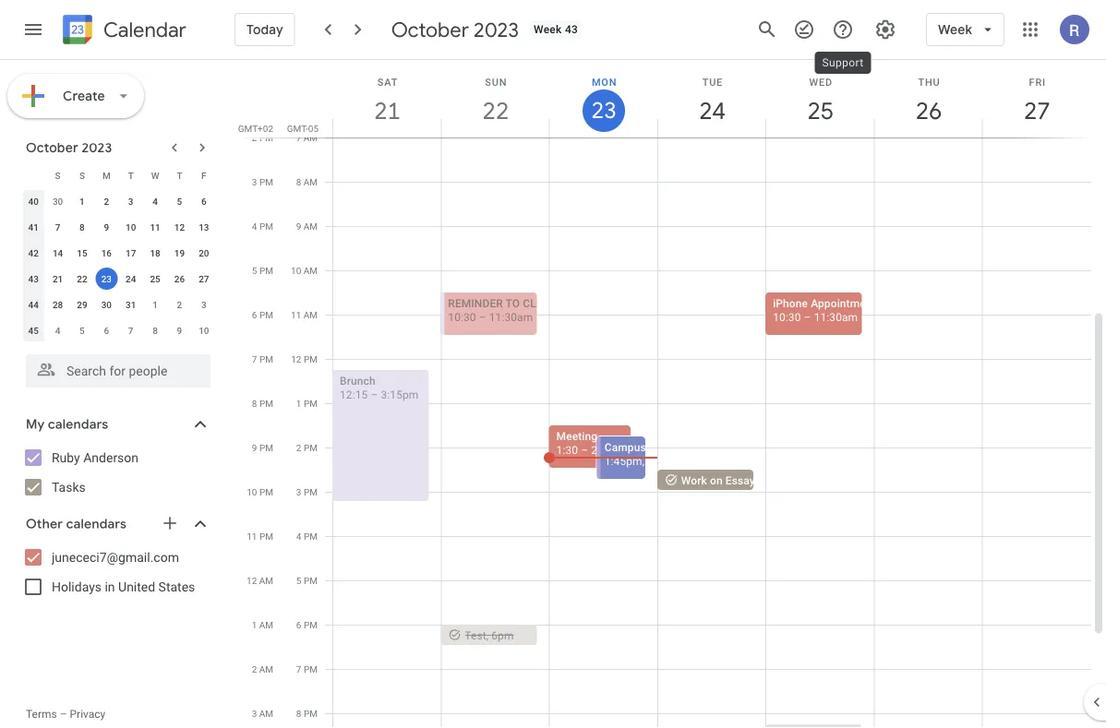 Task type: vqa. For each thing, say whether or not it's contained in the screenshot.
Terms – Privacy
yes



Task type: locate. For each thing, give the bounding box(es) containing it.
20 element
[[193, 242, 215, 264]]

1 right 31 'element'
[[153, 299, 158, 310]]

0 vertical spatial 43
[[565, 23, 578, 36]]

10:30
[[448, 311, 476, 324], [773, 311, 801, 324]]

2 row from the top
[[21, 188, 216, 214]]

4 pm
[[252, 221, 273, 232], [296, 531, 318, 542]]

1 10:30 from the left
[[448, 311, 476, 324]]

12:15
[[340, 388, 368, 401]]

iphone appointment 10:30 – 11:30am
[[773, 297, 876, 324]]

pm right 3 am
[[304, 708, 318, 720]]

calendars inside dropdown button
[[66, 516, 127, 533]]

week button
[[926, 7, 1005, 52]]

0 horizontal spatial 10:30
[[448, 311, 476, 324]]

t right 'w'
[[177, 170, 182, 181]]

11:30am down 'appointment'
[[814, 311, 858, 324]]

17 element
[[120, 242, 142, 264]]

november 6 element
[[95, 320, 118, 342]]

1 vertical spatial 7 pm
[[296, 664, 318, 675]]

1 horizontal spatial 11:30am
[[814, 311, 858, 324]]

18 element
[[144, 242, 166, 264]]

1 horizontal spatial 2 pm
[[296, 442, 318, 454]]

0 horizontal spatial 11:30am
[[489, 311, 533, 324]]

0 horizontal spatial 2 pm
[[252, 132, 273, 143]]

1 11:30am from the left
[[489, 311, 533, 324]]

4 row from the top
[[21, 240, 216, 266]]

26 down thu
[[915, 96, 941, 126]]

am for 12 am
[[259, 575, 273, 587]]

6 pm right 1 am
[[296, 620, 318, 631]]

2
[[252, 132, 257, 143], [104, 196, 109, 207], [177, 299, 182, 310], [296, 442, 302, 454], [252, 664, 257, 675]]

main drawer image
[[22, 18, 44, 41]]

26 element
[[169, 268, 191, 290]]

1 horizontal spatial s
[[79, 170, 85, 181]]

0 horizontal spatial 21
[[53, 273, 63, 284]]

23 inside mon 23
[[590, 96, 616, 125]]

21 column header
[[333, 60, 442, 138]]

1 horizontal spatial 6 pm
[[296, 620, 318, 631]]

0 horizontal spatial week
[[534, 23, 562, 36]]

12 for 12 am
[[247, 575, 257, 587]]

add other calendars image
[[161, 514, 179, 533]]

None search field
[[0, 347, 229, 388]]

11
[[150, 222, 160, 233], [291, 309, 301, 321], [247, 531, 257, 542]]

october
[[391, 17, 469, 42], [26, 139, 78, 156]]

calendars up the junececi7@gmail.com
[[66, 516, 127, 533]]

10 for 10 am
[[291, 265, 301, 276]]

23
[[590, 96, 616, 125], [101, 273, 112, 284]]

pm
[[259, 132, 273, 143], [259, 176, 273, 187], [259, 221, 273, 232], [259, 265, 273, 276], [259, 309, 273, 321], [259, 354, 273, 365], [304, 354, 318, 365], [259, 398, 273, 409], [304, 398, 318, 409], [259, 442, 273, 454], [304, 442, 318, 454], [259, 487, 273, 498], [304, 487, 318, 498], [259, 531, 273, 542], [304, 531, 318, 542], [304, 575, 318, 587], [304, 620, 318, 631], [304, 664, 318, 675], [304, 708, 318, 720]]

0 vertical spatial october
[[391, 17, 469, 42]]

11 for 11
[[150, 222, 160, 233]]

9 for 9 am
[[296, 221, 301, 232]]

25 column header
[[766, 60, 875, 138]]

row containing 43
[[21, 266, 216, 292]]

2 vertical spatial 12
[[247, 575, 257, 587]]

campus meeting rescheduled 1:45pm ,
[[605, 441, 769, 468]]

october up september 30 element
[[26, 139, 78, 156]]

9 up 10 am
[[296, 221, 301, 232]]

4 left november 5 element
[[55, 325, 60, 336]]

13
[[199, 222, 209, 233]]

1 s from the left
[[55, 170, 61, 181]]

42
[[28, 248, 39, 259]]

other calendars
[[26, 516, 127, 533]]

1 vertical spatial ,
[[487, 629, 489, 642]]

22 inside 22 element
[[77, 273, 87, 284]]

0 horizontal spatial 24
[[126, 273, 136, 284]]

my calendars list
[[4, 443, 229, 502]]

12
[[174, 222, 185, 233], [291, 354, 302, 365], [247, 575, 257, 587]]

meeting
[[557, 430, 598, 443], [649, 441, 690, 454]]

10 up 11 pm
[[247, 487, 257, 498]]

9 left 10 element
[[104, 222, 109, 233]]

calendars up ruby
[[48, 417, 108, 433]]

1 vertical spatial 3 pm
[[296, 487, 318, 498]]

0 horizontal spatial october
[[26, 139, 78, 156]]

7
[[296, 132, 301, 143], [55, 222, 60, 233], [128, 325, 133, 336], [252, 354, 257, 365], [296, 664, 302, 675]]

1 vertical spatial 4 pm
[[296, 531, 318, 542]]

2023 up sun
[[474, 17, 519, 42]]

1 vertical spatial 21
[[53, 273, 63, 284]]

calendar heading
[[100, 17, 186, 43]]

40
[[28, 196, 39, 207]]

1 vertical spatial 24
[[126, 273, 136, 284]]

9 for 9 pm
[[252, 442, 257, 454]]

0 vertical spatial 27
[[1023, 96, 1050, 126]]

row group containing 40
[[21, 188, 216, 344]]

s left m at the top left
[[79, 170, 85, 181]]

27 right 26 element
[[199, 273, 209, 284]]

t
[[128, 170, 134, 181], [177, 170, 182, 181]]

1 for 1 am
[[252, 620, 257, 631]]

0 vertical spatial 7 pm
[[252, 354, 273, 365]]

12 for 12
[[174, 222, 185, 233]]

0 horizontal spatial 22
[[77, 273, 87, 284]]

1 vertical spatial calendars
[[66, 516, 127, 533]]

3
[[252, 176, 257, 187], [128, 196, 133, 207], [201, 299, 207, 310], [296, 487, 302, 498], [252, 708, 257, 720]]

– right 12:15
[[371, 388, 378, 401]]

30 inside september 30 element
[[53, 196, 63, 207]]

1 vertical spatial 2023
[[82, 139, 112, 156]]

7 pm left 12 pm
[[252, 354, 273, 365]]

september 30 element
[[47, 190, 69, 212]]

12 pm
[[291, 354, 318, 365]]

3 am
[[252, 708, 273, 720]]

4 right the 13 element at the top left
[[252, 221, 257, 232]]

pm left 11 am
[[259, 309, 273, 321]]

0 vertical spatial 21
[[373, 96, 400, 126]]

1 vertical spatial 12
[[291, 354, 302, 365]]

1 horizontal spatial ,
[[643, 455, 645, 468]]

s
[[55, 170, 61, 181], [79, 170, 85, 181]]

8 pm right 3 am
[[296, 708, 318, 720]]

essay
[[726, 474, 755, 487]]

gmt-05
[[287, 123, 319, 134]]

t left 'w'
[[128, 170, 134, 181]]

meeting 1:30 – 2:30pm
[[557, 430, 629, 457]]

22 column header
[[441, 60, 550, 138]]

1 vertical spatial 2 pm
[[296, 442, 318, 454]]

2 vertical spatial 11
[[247, 531, 257, 542]]

1 horizontal spatial meeting
[[649, 441, 690, 454]]

7 left 05
[[296, 132, 301, 143]]

24 column header
[[658, 60, 767, 138]]

am for 7 am
[[304, 132, 318, 143]]

2 pm
[[252, 132, 273, 143], [296, 442, 318, 454]]

10:30 down the reminder
[[448, 311, 476, 324]]

26 inside 26 column header
[[915, 96, 941, 126]]

am up 12 pm
[[304, 309, 318, 321]]

–
[[479, 311, 486, 324], [804, 311, 811, 324], [371, 388, 378, 401], [581, 444, 588, 457], [60, 708, 67, 721]]

row containing 41
[[21, 214, 216, 240]]

calendars for my calendars
[[48, 417, 108, 433]]

today button
[[235, 7, 295, 52]]

0 vertical spatial 26
[[915, 96, 941, 126]]

meeting inside campus meeting rescheduled 1:45pm ,
[[649, 441, 690, 454]]

8 left the "november 9" element
[[153, 325, 158, 336]]

am for 1 am
[[259, 620, 273, 631]]

19
[[174, 248, 185, 259]]

0 vertical spatial 5 pm
[[252, 265, 273, 276]]

8 am
[[296, 176, 318, 187]]

0 vertical spatial ,
[[643, 455, 645, 468]]

3 right 10 pm
[[296, 487, 302, 498]]

calendars
[[48, 417, 108, 433], [66, 516, 127, 533]]

9 up 10 pm
[[252, 442, 257, 454]]

31 element
[[120, 294, 142, 316]]

1 vertical spatial 11
[[291, 309, 301, 321]]

1 horizontal spatial 27
[[1023, 96, 1050, 126]]

1 vertical spatial 23
[[101, 273, 112, 284]]

tue
[[703, 76, 723, 88]]

43 left 21 element at the top of page
[[28, 273, 39, 284]]

5 pm left 10 am
[[252, 265, 273, 276]]

4 pm left 9 am
[[252, 221, 273, 232]]

2 11:30am from the left
[[814, 311, 858, 324]]

0 horizontal spatial 7 pm
[[252, 354, 273, 365]]

privacy link
[[70, 708, 106, 721]]

1 vertical spatial 25
[[150, 273, 160, 284]]

0 horizontal spatial 30
[[53, 196, 63, 207]]

today
[[247, 21, 283, 38]]

2 10:30 from the left
[[773, 311, 801, 324]]

10:30 inside iphone appointment 10:30 – 11:30am
[[773, 311, 801, 324]]

, down the campus
[[643, 455, 645, 468]]

1 horizontal spatial 3 pm
[[296, 487, 318, 498]]

26 column header
[[874, 60, 983, 138]]

row group inside october 2023 grid
[[21, 188, 216, 344]]

0 horizontal spatial 43
[[28, 273, 39, 284]]

6 right november 5 element
[[104, 325, 109, 336]]

12 inside october 2023 grid
[[174, 222, 185, 233]]

7 row from the top
[[21, 318, 216, 344]]

9 for the "november 9" element
[[177, 325, 182, 336]]

1 horizontal spatial 25
[[807, 96, 833, 126]]

8 inside 'element'
[[153, 325, 158, 336]]

19 element
[[169, 242, 191, 264]]

12 down 11 pm
[[247, 575, 257, 587]]

pm down 1 pm
[[304, 442, 318, 454]]

10 am
[[291, 265, 318, 276]]

45
[[28, 325, 39, 336]]

1 vertical spatial 30
[[101, 299, 112, 310]]

2 left "november 3" element at the left top of page
[[177, 299, 182, 310]]

s up september 30 element
[[55, 170, 61, 181]]

november 9 element
[[169, 320, 191, 342]]

november 4 element
[[47, 320, 69, 342]]

10 left 11 element
[[126, 222, 136, 233]]

26 inside 26 element
[[174, 273, 185, 284]]

2 horizontal spatial 11
[[291, 309, 301, 321]]

0 horizontal spatial 8 pm
[[252, 398, 273, 409]]

1 horizontal spatial 24
[[698, 96, 725, 126]]

, inside campus meeting rescheduled 1:45pm ,
[[643, 455, 645, 468]]

am down 9 am
[[304, 265, 318, 276]]

11 right 10 element
[[150, 222, 160, 233]]

, left 6pm
[[487, 629, 489, 642]]

0 vertical spatial october 2023
[[391, 17, 519, 42]]

other calendars button
[[4, 510, 229, 539]]

7 pm right "2 am"
[[296, 664, 318, 675]]

5 row from the top
[[21, 266, 216, 292]]

0 vertical spatial 4 pm
[[252, 221, 273, 232]]

0 horizontal spatial october 2023
[[26, 139, 112, 156]]

1 vertical spatial 43
[[28, 273, 39, 284]]

sun 22
[[482, 76, 508, 126]]

1 horizontal spatial 2023
[[474, 17, 519, 42]]

3 pm left the 8 am
[[252, 176, 273, 187]]

2 s from the left
[[79, 170, 85, 181]]

24 inside "24" "column header"
[[698, 96, 725, 126]]

1 down 12 am
[[252, 620, 257, 631]]

pm down 10 pm
[[259, 531, 273, 542]]

3 pm
[[252, 176, 273, 187], [296, 487, 318, 498]]

week inside 'popup button'
[[939, 21, 973, 38]]

23 right 22 element
[[101, 273, 112, 284]]

12 right 11 element
[[174, 222, 185, 233]]

2023
[[474, 17, 519, 42], [82, 139, 112, 156]]

10:30 down iphone
[[773, 311, 801, 324]]

4 right 11 pm
[[296, 531, 302, 542]]

meeting inside meeting 1:30 – 2:30pm
[[557, 430, 598, 443]]

week
[[939, 21, 973, 38], [534, 23, 562, 36]]

1 horizontal spatial 12
[[247, 575, 257, 587]]

– down the reminder
[[479, 311, 486, 324]]

terms – privacy
[[26, 708, 106, 721]]

1 horizontal spatial 11
[[247, 531, 257, 542]]

6 pm
[[252, 309, 273, 321], [296, 620, 318, 631]]

0 horizontal spatial 11
[[150, 222, 160, 233]]

1 horizontal spatial 21
[[373, 96, 400, 126]]

1 horizontal spatial 5 pm
[[296, 575, 318, 587]]

grid
[[236, 60, 1107, 729]]

settings menu image
[[875, 18, 897, 41]]

privacy
[[70, 708, 106, 721]]

1 horizontal spatial 30
[[101, 299, 112, 310]]

29 element
[[71, 294, 93, 316]]

0 horizontal spatial s
[[55, 170, 61, 181]]

1:45pm
[[605, 455, 643, 468]]

0 horizontal spatial 12
[[174, 222, 185, 233]]

0 horizontal spatial 25
[[150, 273, 160, 284]]

0 horizontal spatial 27
[[199, 273, 209, 284]]

7 inside november 7 element
[[128, 325, 133, 336]]

0 horizontal spatial 2023
[[82, 139, 112, 156]]

43 up the 23 column header
[[565, 23, 578, 36]]

1 vertical spatial 22
[[77, 273, 87, 284]]

6 left 11 am
[[252, 309, 257, 321]]

november 8 element
[[144, 320, 166, 342]]

work on essay
[[682, 474, 755, 487]]

3 row from the top
[[21, 214, 216, 240]]

thu 26
[[915, 76, 941, 126]]

11:30am inside iphone appointment 10:30 – 11:30am
[[814, 311, 858, 324]]

21
[[373, 96, 400, 126], [53, 273, 63, 284]]

0 vertical spatial calendars
[[48, 417, 108, 433]]

3 right the f
[[252, 176, 257, 187]]

2023 up m at the top left
[[82, 139, 112, 156]]

1 horizontal spatial 10:30
[[773, 311, 801, 324]]

am up the 8 am
[[304, 132, 318, 143]]

26
[[915, 96, 941, 126], [174, 273, 185, 284]]

0 vertical spatial 30
[[53, 196, 63, 207]]

0 vertical spatial 24
[[698, 96, 725, 126]]

calendars inside dropdown button
[[48, 417, 108, 433]]

0 horizontal spatial t
[[128, 170, 134, 181]]

pm right 11 pm
[[304, 531, 318, 542]]

30
[[53, 196, 63, 207], [101, 299, 112, 310]]

1 vertical spatial 27
[[199, 273, 209, 284]]

27 inside 27 element
[[199, 273, 209, 284]]

23 cell
[[94, 266, 119, 292]]

1 horizontal spatial 4 pm
[[296, 531, 318, 542]]

0 vertical spatial 6 pm
[[252, 309, 273, 321]]

4 pm right 11 pm
[[296, 531, 318, 542]]

calendar
[[103, 17, 186, 43]]

0 vertical spatial 23
[[590, 96, 616, 125]]

24
[[698, 96, 725, 126], [126, 273, 136, 284]]

10 for 10 pm
[[247, 487, 257, 498]]

october up sat
[[391, 17, 469, 42]]

10 for november 10 element
[[199, 325, 209, 336]]

11 for 11 pm
[[247, 531, 257, 542]]

10
[[126, 222, 136, 233], [291, 265, 301, 276], [199, 325, 209, 336], [247, 487, 257, 498]]

0 horizontal spatial 26
[[174, 273, 185, 284]]

0 vertical spatial 8 pm
[[252, 398, 273, 409]]

1 vertical spatial 8 pm
[[296, 708, 318, 720]]

30 element
[[95, 294, 118, 316]]

0 vertical spatial 25
[[807, 96, 833, 126]]

0 horizontal spatial meeting
[[557, 430, 598, 443]]

am up 3 am
[[259, 664, 273, 675]]

1 pm
[[296, 398, 318, 409]]

10 right the "november 9" element
[[199, 325, 209, 336]]

0 horizontal spatial 23
[[101, 273, 112, 284]]

row
[[21, 163, 216, 188], [21, 188, 216, 214], [21, 214, 216, 240], [21, 240, 216, 266], [21, 266, 216, 292], [21, 292, 216, 318], [21, 318, 216, 344]]

30 right 29 element
[[101, 299, 112, 310]]

1 horizontal spatial 23
[[590, 96, 616, 125]]

1 horizontal spatial t
[[177, 170, 182, 181]]

29
[[77, 299, 87, 310]]

am down the 8 am
[[304, 221, 318, 232]]

2 horizontal spatial 12
[[291, 354, 302, 365]]

7 right november 6 element
[[128, 325, 133, 336]]

22 right 21 element at the top of page
[[77, 273, 87, 284]]

week up 22 'column header'
[[534, 23, 562, 36]]

1 vertical spatial 26
[[174, 273, 185, 284]]

0 horizontal spatial 3 pm
[[252, 176, 273, 187]]

1 for 1 pm
[[296, 398, 302, 409]]

am up 1 am
[[259, 575, 273, 587]]

am up 9 am
[[304, 176, 318, 187]]

1 horizontal spatial october 2023
[[391, 17, 519, 42]]

25
[[807, 96, 833, 126], [150, 273, 160, 284]]

24 element
[[120, 268, 142, 290]]

week for week
[[939, 21, 973, 38]]

november 2 element
[[169, 294, 191, 316]]

pm left gmt-
[[259, 132, 273, 143]]

11:30am down to
[[489, 311, 533, 324]]

7 pm
[[252, 354, 273, 365], [296, 664, 318, 675]]

my
[[26, 417, 45, 433]]

am up "2 am"
[[259, 620, 273, 631]]

sat 21
[[373, 76, 400, 126]]

25 down wed
[[807, 96, 833, 126]]

row containing 44
[[21, 292, 216, 318]]

11 inside 11 element
[[150, 222, 160, 233]]

2 pm right 9 pm
[[296, 442, 318, 454]]

row containing s
[[21, 163, 216, 188]]

november 5 element
[[71, 320, 93, 342]]

october 2023 up sun
[[391, 17, 519, 42]]

6 row from the top
[[21, 292, 216, 318]]

1 row from the top
[[21, 163, 216, 188]]

0 vertical spatial 2023
[[474, 17, 519, 42]]

1 horizontal spatial 26
[[915, 96, 941, 126]]

15
[[77, 248, 87, 259]]

0 horizontal spatial 4 pm
[[252, 221, 273, 232]]

row group
[[21, 188, 216, 344]]

30 right the 40
[[53, 196, 63, 207]]

1 horizontal spatial 8 pm
[[296, 708, 318, 720]]

7 left 12 pm
[[252, 354, 257, 365]]

43
[[565, 23, 578, 36], [28, 273, 39, 284]]

am for 10 am
[[304, 265, 318, 276]]

10 up 11 am
[[291, 265, 301, 276]]

25 inside wed 25
[[807, 96, 833, 126]]

am for 3 am
[[259, 708, 273, 720]]

25 right the 24 element
[[150, 273, 160, 284]]

week up thu
[[939, 21, 973, 38]]

1 horizontal spatial 22
[[482, 96, 508, 126]]

11 am
[[291, 309, 318, 321]]

12 down 11 am
[[291, 354, 302, 365]]

am down "2 am"
[[259, 708, 273, 720]]

0 vertical spatial 12
[[174, 222, 185, 233]]

2 right 9 pm
[[296, 442, 302, 454]]

holidays
[[52, 580, 102, 595]]

gmt+02
[[238, 123, 273, 134]]



Task type: describe. For each thing, give the bounding box(es) containing it.
– inside iphone appointment 10:30 – 11:30am
[[804, 311, 811, 324]]

november 3 element
[[193, 294, 215, 316]]

28 element
[[47, 294, 69, 316]]

8 right 3 am
[[296, 708, 302, 720]]

20
[[199, 248, 209, 259]]

november 7 element
[[120, 320, 142, 342]]

am for 2 am
[[259, 664, 273, 675]]

8 up 15 element
[[80, 222, 85, 233]]

holidays in united states
[[52, 580, 195, 595]]

1 horizontal spatial october
[[391, 17, 469, 42]]

21 inside column header
[[373, 96, 400, 126]]

appointment
[[811, 297, 876, 310]]

16 element
[[95, 242, 118, 264]]

30 for september 30 element
[[53, 196, 63, 207]]

21 element
[[47, 268, 69, 290]]

on
[[710, 474, 723, 487]]

23 column header
[[549, 60, 658, 138]]

brunch
[[340, 375, 376, 387]]

8 up 9 pm
[[252, 398, 257, 409]]

junececi7@gmail.com
[[52, 550, 179, 565]]

wed 25
[[807, 76, 833, 126]]

1 vertical spatial october 2023
[[26, 139, 112, 156]]

1 vertical spatial 5 pm
[[296, 575, 318, 587]]

25 element
[[144, 268, 166, 290]]

0 horizontal spatial 6 pm
[[252, 309, 273, 321]]

row containing 45
[[21, 318, 216, 344]]

9 am
[[296, 221, 318, 232]]

other calendars list
[[4, 543, 229, 602]]

11 pm
[[247, 531, 273, 542]]

11 for 11 am
[[291, 309, 301, 321]]

anderson
[[83, 450, 139, 466]]

test , 6pm
[[465, 629, 514, 642]]

pm left 12 pm
[[259, 354, 273, 365]]

11:30am inside reminder to clean 10:30 – 11:30am
[[489, 311, 533, 324]]

10 element
[[120, 216, 142, 238]]

work
[[682, 474, 707, 487]]

pm right "2 am"
[[304, 664, 318, 675]]

my calendars
[[26, 417, 108, 433]]

october 2023 grid
[[18, 163, 216, 344]]

pm left the 8 am
[[259, 176, 273, 187]]

f
[[201, 170, 206, 181]]

pm right 10 pm
[[304, 487, 318, 498]]

6 right 1 am
[[296, 620, 302, 631]]

united
[[118, 580, 155, 595]]

week for week 43
[[534, 23, 562, 36]]

support
[[823, 56, 864, 69]]

2 left gmt-
[[252, 132, 257, 143]]

in
[[105, 580, 115, 595]]

create button
[[7, 74, 144, 118]]

2:30pm
[[591, 444, 629, 457]]

25 link
[[800, 90, 842, 132]]

27 column header
[[983, 60, 1092, 138]]

18
[[150, 248, 160, 259]]

test
[[465, 629, 487, 642]]

7 am
[[296, 132, 318, 143]]

12 element
[[169, 216, 191, 238]]

27 element
[[193, 268, 215, 290]]

work on essay button
[[658, 470, 799, 490]]

ruby anderson
[[52, 450, 139, 466]]

1 am
[[252, 620, 273, 631]]

1 horizontal spatial 43
[[565, 23, 578, 36]]

1 for november 1 element
[[153, 299, 158, 310]]

row containing 42
[[21, 240, 216, 266]]

fri 27
[[1023, 76, 1050, 126]]

43 inside october 2023 grid
[[28, 273, 39, 284]]

pm right 12 am
[[304, 575, 318, 587]]

gmt-
[[287, 123, 308, 134]]

am for 11 am
[[304, 309, 318, 321]]

week 43
[[534, 23, 578, 36]]

3 right november 2 element
[[201, 299, 207, 310]]

11 element
[[144, 216, 166, 238]]

november 10 element
[[193, 320, 215, 342]]

30 for '30' element
[[101, 299, 112, 310]]

iphone
[[773, 297, 808, 310]]

21 inside row group
[[53, 273, 63, 284]]

fri
[[1029, 76, 1046, 88]]

44
[[28, 299, 39, 310]]

7 right 41
[[55, 222, 60, 233]]

0 horizontal spatial ,
[[487, 629, 489, 642]]

24 inside october 2023 grid
[[126, 273, 136, 284]]

calendar element
[[59, 11, 186, 52]]

26 link
[[908, 90, 951, 132]]

41
[[28, 222, 39, 233]]

mon 23
[[590, 76, 617, 125]]

w
[[151, 170, 159, 181]]

13 element
[[193, 216, 215, 238]]

am for 8 am
[[304, 176, 318, 187]]

pm left 9 am
[[259, 221, 273, 232]]

3 down "2 am"
[[252, 708, 257, 720]]

– inside meeting 1:30 – 2:30pm
[[581, 444, 588, 457]]

pm left 12:15
[[304, 398, 318, 409]]

05
[[308, 123, 319, 134]]

pm right 1 am
[[304, 620, 318, 631]]

3 up 10 element
[[128, 196, 133, 207]]

1:30
[[557, 444, 578, 457]]

rescheduled
[[693, 441, 769, 454]]

am for 9 am
[[304, 221, 318, 232]]

28
[[53, 299, 63, 310]]

mon
[[592, 76, 617, 88]]

2 t from the left
[[177, 170, 182, 181]]

1 vertical spatial october
[[26, 139, 78, 156]]

31
[[126, 299, 136, 310]]

terms link
[[26, 708, 57, 721]]

5 left 10 am
[[252, 265, 257, 276]]

8 up 9 am
[[296, 176, 301, 187]]

4 up 11 element
[[153, 196, 158, 207]]

24 link
[[691, 90, 734, 132]]

– inside brunch 12:15 – 3:15pm
[[371, 388, 378, 401]]

7 right "2 am"
[[296, 664, 302, 675]]

my calendars button
[[4, 410, 229, 440]]

sun
[[485, 76, 507, 88]]

other
[[26, 516, 63, 533]]

1 right september 30 element
[[80, 196, 85, 207]]

Search for people text field
[[37, 355, 200, 388]]

10 pm
[[247, 487, 273, 498]]

5 left november 6 element
[[80, 325, 85, 336]]

terms
[[26, 708, 57, 721]]

reminder
[[448, 297, 503, 310]]

pm up 1 pm
[[304, 354, 318, 365]]

10:30 inside reminder to clean 10:30 – 11:30am
[[448, 311, 476, 324]]

14 element
[[47, 242, 69, 264]]

2 down m at the top left
[[104, 196, 109, 207]]

pm left 1 pm
[[259, 398, 273, 409]]

27 link
[[1016, 90, 1059, 132]]

sat
[[378, 76, 398, 88]]

tue 24
[[698, 76, 725, 126]]

2 am
[[252, 664, 273, 675]]

21 link
[[366, 90, 409, 132]]

16
[[101, 248, 112, 259]]

6pm
[[492, 629, 514, 642]]

clean
[[523, 297, 558, 310]]

23, today element
[[95, 268, 118, 290]]

– inside reminder to clean 10:30 – 11:30am
[[479, 311, 486, 324]]

pm down 9 pm
[[259, 487, 273, 498]]

17
[[126, 248, 136, 259]]

3:15pm
[[381, 388, 419, 401]]

wed
[[810, 76, 833, 88]]

states
[[159, 580, 195, 595]]

5 right 12 am
[[296, 575, 302, 587]]

2 up 3 am
[[252, 664, 257, 675]]

22 inside 22 'column header'
[[482, 96, 508, 126]]

1 horizontal spatial 7 pm
[[296, 664, 318, 675]]

0 vertical spatial 2 pm
[[252, 132, 273, 143]]

0 vertical spatial 3 pm
[[252, 176, 273, 187]]

12 for 12 pm
[[291, 354, 302, 365]]

25 inside october 2023 grid
[[150, 273, 160, 284]]

to
[[506, 297, 520, 310]]

27 inside 27 column header
[[1023, 96, 1050, 126]]

pm left 10 am
[[259, 265, 273, 276]]

calendars for other calendars
[[66, 516, 127, 533]]

22 link
[[475, 90, 517, 132]]

1 vertical spatial 6 pm
[[296, 620, 318, 631]]

row containing 40
[[21, 188, 216, 214]]

5 up 12 element
[[177, 196, 182, 207]]

reminder to clean 10:30 – 11:30am
[[448, 297, 558, 324]]

23 inside 'cell'
[[101, 273, 112, 284]]

10 for 10 element
[[126, 222, 136, 233]]

15 element
[[71, 242, 93, 264]]

m
[[102, 170, 111, 181]]

create
[[63, 88, 105, 104]]

thu
[[919, 76, 941, 88]]

grid containing 21
[[236, 60, 1107, 729]]

– right the terms link
[[60, 708, 67, 721]]

12 am
[[247, 575, 273, 587]]

ruby
[[52, 450, 80, 466]]

6 down the f
[[201, 196, 207, 207]]

22 element
[[71, 268, 93, 290]]

0 horizontal spatial 5 pm
[[252, 265, 273, 276]]

pm up 10 pm
[[259, 442, 273, 454]]

november 1 element
[[144, 294, 166, 316]]

1 t from the left
[[128, 170, 134, 181]]

campus
[[605, 441, 646, 454]]

9 pm
[[252, 442, 273, 454]]



